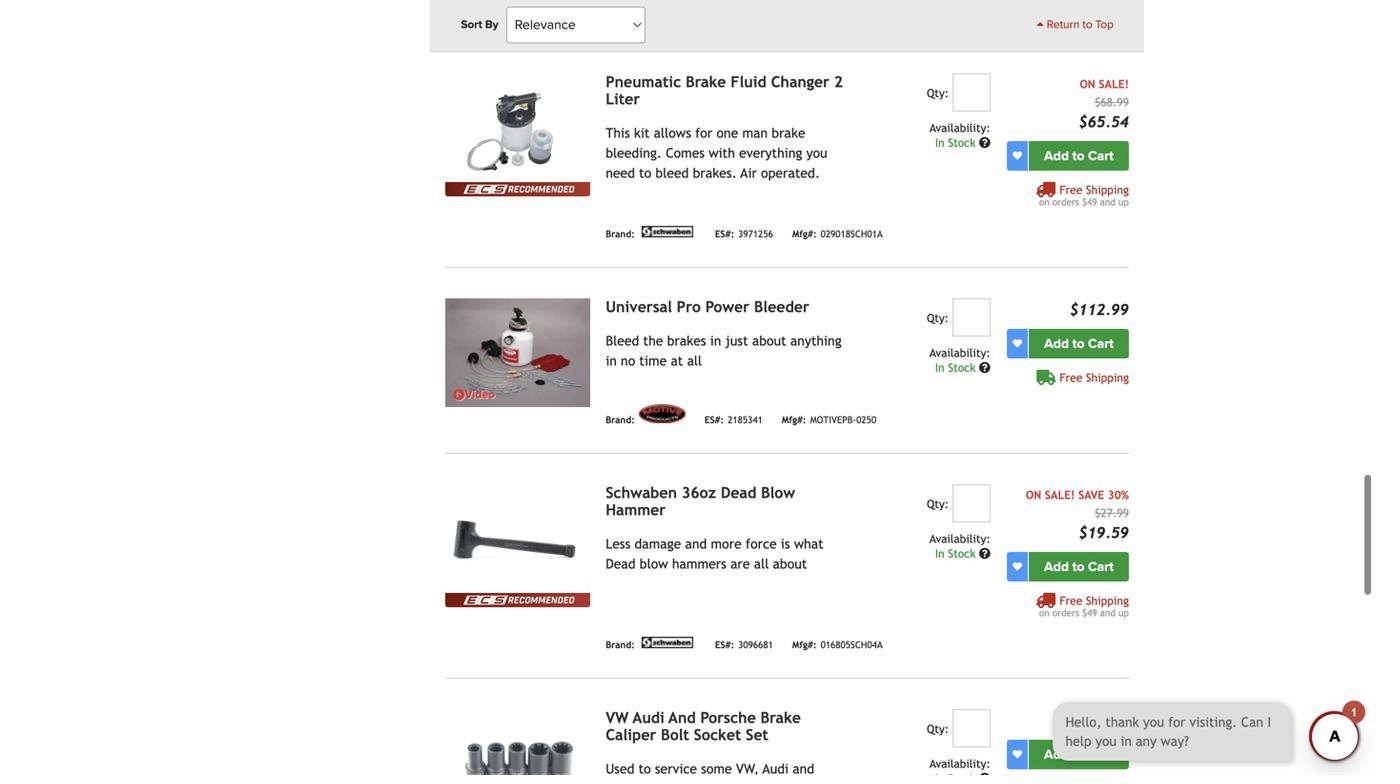 Task type: describe. For each thing, give the bounding box(es) containing it.
man
[[743, 125, 768, 140]]

es#: 2185341
[[705, 414, 763, 425]]

liter
[[606, 90, 640, 108]]

$65.99
[[1079, 712, 1129, 729]]

pro
[[677, 298, 701, 316]]

mfg#: 016805sch04a
[[793, 640, 883, 651]]

in for on sale!                         save 30%
[[935, 547, 945, 560]]

for
[[695, 125, 713, 140]]

brake inside 'pneumatic brake fluid changer 2 liter'
[[686, 73, 726, 90]]

on for $65.54
[[1040, 196, 1050, 207]]

to left top
[[1083, 18, 1093, 31]]

this kit allows for one man brake bleeding. comes with everything you need to bleed brakes. air operated.
[[606, 125, 828, 181]]

time
[[640, 353, 667, 368]]

add for 2nd add to cart 'button'
[[1045, 336, 1069, 352]]

1 brand: from the top
[[606, 3, 635, 14]]

power
[[706, 298, 750, 316]]

socket
[[694, 726, 742, 744]]

orders for $65.54
[[1053, 196, 1080, 207]]

and for hammer
[[1100, 607, 1116, 618]]

vw
[[606, 709, 629, 727]]

add to cart for 2nd add to cart 'button'
[[1045, 336, 1114, 352]]

ecs tuning recommends this product. image for pneumatic brake fluid changer 2 liter
[[446, 182, 591, 196]]

016805sch04a
[[821, 640, 883, 651]]

cart for fourth add to cart 'button' from the bottom of the page
[[1088, 148, 1114, 164]]

add to cart for fourth add to cart 'button' from the bottom of the page
[[1045, 148, 1114, 164]]

no
[[621, 353, 636, 368]]

all for dead
[[754, 556, 769, 572]]

sale! for $65.54
[[1099, 77, 1129, 90]]

need
[[606, 165, 635, 181]]

3 question circle image from the top
[[979, 773, 991, 776]]

schwaben 36oz dead blow hammer
[[606, 484, 795, 519]]

return
[[1047, 18, 1080, 31]]

caret up image
[[1037, 18, 1044, 30]]

to for fourth add to cart 'button' from the top
[[1073, 747, 1085, 763]]

1 add to cart button from the top
[[1029, 141, 1129, 171]]

allows
[[654, 125, 691, 140]]

on for $19.59
[[1026, 488, 1042, 502]]

fluid
[[731, 73, 767, 90]]

4 qty: from the top
[[927, 722, 949, 736]]

free shipping
[[1060, 371, 1129, 384]]

to for 3rd add to cart 'button'
[[1073, 559, 1085, 575]]

add to wish list image for $65.99
[[1013, 750, 1023, 760]]

audi
[[633, 709, 665, 727]]

sort
[[461, 18, 482, 31]]

schwaben - corporate logo image for pneumatic
[[639, 226, 696, 237]]

pneumatic brake fluid changer 2 liter link
[[606, 73, 843, 108]]

es#2185341 - motivepb-0250 - universal pro power bleeder - bleed the brakes in just about anything in no time at all - motive - audi bmw volkswagen mercedes benz porsche image
[[446, 298, 591, 407]]

qty: for $112.99
[[927, 311, 949, 325]]

less
[[606, 536, 631, 552]]

$19.59
[[1079, 524, 1129, 542]]

cart for fourth add to cart 'button' from the top
[[1088, 747, 1114, 763]]

hammer
[[606, 501, 666, 519]]

$112.99
[[1070, 301, 1129, 318]]

availability: for on sale!
[[930, 121, 991, 134]]

less damage and more force is what dead blow hammers are all about
[[606, 536, 824, 572]]

1 schwaben - corporate logo image from the top
[[639, 1, 696, 12]]

to inside this kit allows for one man brake bleeding. comes with everything you need to bleed brakes. air operated.
[[639, 165, 652, 181]]

are
[[731, 556, 750, 572]]

brand: for pneumatic
[[606, 228, 635, 239]]

add to wish list image for $112.99
[[1013, 339, 1023, 348]]

and
[[669, 709, 696, 727]]

in stock for $112.99
[[935, 361, 979, 374]]

mfg#: for hammer
[[793, 640, 817, 651]]

kit
[[634, 125, 650, 140]]

2 add to wish list image from the top
[[1013, 562, 1023, 572]]

on sale!                         save 30% $27.99 $19.59
[[1026, 488, 1129, 542]]

3 add to cart button from the top
[[1029, 552, 1129, 582]]

es#: for 2
[[715, 228, 735, 239]]

add for 3rd add to cart 'button'
[[1045, 559, 1069, 575]]

shipping for 30%
[[1086, 594, 1129, 607]]

by
[[485, 18, 499, 31]]

caliper
[[606, 726, 657, 744]]

30%
[[1108, 488, 1129, 502]]

pneumatic
[[606, 73, 681, 90]]

sale! for $19.59
[[1045, 488, 1075, 502]]

blow
[[761, 484, 795, 502]]

up for $65.54
[[1119, 196, 1129, 207]]

to for fourth add to cart 'button' from the bottom of the page
[[1073, 148, 1085, 164]]

es#4414096 - bbrakeset - vw audi and porsche brake caliper bolt socket set - used to service some vw, audi and porsche brake calipers - baum tools - audi porsche image
[[446, 709, 591, 776]]

brakes.
[[693, 165, 737, 181]]

2 shipping from the top
[[1086, 371, 1129, 384]]

sort by
[[461, 18, 499, 31]]

top
[[1096, 18, 1114, 31]]

at
[[671, 353, 683, 368]]

question circle image
[[979, 548, 991, 559]]

add to cart for fourth add to cart 'button' from the top
[[1045, 747, 1114, 763]]

dead inside the "less damage and more force is what dead blow hammers are all about"
[[606, 556, 636, 572]]

brake inside vw audi and porsche brake caliper bolt socket set
[[761, 709, 801, 727]]

vw audi and porsche brake caliper bolt socket set
[[606, 709, 801, 744]]

$27.99
[[1095, 506, 1129, 520]]

everything
[[739, 145, 803, 160]]

anything
[[791, 333, 842, 348]]

in stock for on sale!
[[935, 136, 979, 149]]

bolt
[[661, 726, 689, 744]]

with
[[709, 145, 735, 160]]

mfg#: 029018sch01a
[[793, 228, 883, 239]]

blow
[[640, 556, 668, 572]]

schwaben 36oz dead blow hammer link
[[606, 484, 795, 519]]

set
[[746, 726, 769, 744]]

free for $65.54
[[1060, 183, 1083, 196]]

mfg#: motivepb-0250
[[782, 414, 877, 425]]

universal pro power bleeder link
[[606, 298, 810, 316]]

up for $19.59
[[1119, 607, 1129, 618]]

es#: 3971256
[[715, 228, 773, 239]]

question circle image for $112.99
[[979, 362, 991, 373]]

shipping for $65.54
[[1086, 183, 1129, 196]]

stock for $112.99
[[948, 361, 976, 374]]

hammers
[[672, 556, 727, 572]]

return to top
[[1044, 18, 1114, 31]]

schwaben
[[606, 484, 677, 502]]

0250
[[857, 414, 877, 425]]



Task type: vqa. For each thing, say whether or not it's contained in the screenshot.
Brake to the right
yes



Task type: locate. For each thing, give the bounding box(es) containing it.
029018sch01a
[[821, 228, 883, 239]]

and inside the "less damage and more force is what dead blow hammers are all about"
[[685, 536, 707, 552]]

pneumatic brake fluid changer 2 liter
[[606, 73, 843, 108]]

add to cart button down $19.59 on the bottom of page
[[1029, 552, 1129, 582]]

all
[[687, 353, 702, 368], [754, 556, 769, 572]]

force
[[746, 536, 777, 552]]

es#: for hammer
[[715, 640, 735, 651]]

to down $19.59 on the bottom of page
[[1073, 559, 1085, 575]]

cart down "$65.54"
[[1088, 148, 1114, 164]]

0 vertical spatial in stock
[[935, 136, 979, 149]]

0 vertical spatial schwaben - corporate logo image
[[639, 1, 696, 12]]

brake left "fluid"
[[686, 73, 726, 90]]

bleed the brakes in just about anything in no time at all
[[606, 333, 842, 368]]

0 vertical spatial about
[[752, 333, 787, 348]]

and
[[1100, 196, 1116, 207], [685, 536, 707, 552], [1100, 607, 1116, 618]]

shipping
[[1086, 183, 1129, 196], [1086, 371, 1129, 384], [1086, 594, 1129, 607]]

save
[[1079, 488, 1105, 502]]

3 qty: from the top
[[927, 497, 949, 511]]

what
[[794, 536, 824, 552]]

air
[[741, 165, 757, 181]]

3 schwaben - corporate logo image from the top
[[639, 637, 696, 648]]

in for $112.99
[[935, 361, 945, 374]]

2 vertical spatial schwaben - corporate logo image
[[639, 637, 696, 648]]

is
[[781, 536, 790, 552]]

mfg#: left '029018sch01a' at the right top of page
[[793, 228, 817, 239]]

es#: left 3971256
[[715, 228, 735, 239]]

mfg#: left the motivepb-
[[782, 414, 807, 425]]

add to cart down $19.59 on the bottom of page
[[1045, 559, 1114, 575]]

add to cart button up free shipping
[[1029, 329, 1129, 358]]

universal
[[606, 298, 672, 316]]

1 vertical spatial mfg#:
[[782, 414, 807, 425]]

1 vertical spatial schwaben - corporate logo image
[[639, 226, 696, 237]]

1 vertical spatial and
[[685, 536, 707, 552]]

0 horizontal spatial in
[[606, 353, 617, 368]]

1 $49 from the top
[[1083, 196, 1098, 207]]

1 cart from the top
[[1088, 148, 1114, 164]]

dead inside the schwaben 36oz dead blow hammer
[[721, 484, 757, 502]]

universal pro power bleeder
[[606, 298, 810, 316]]

the
[[643, 333, 663, 348]]

all for power
[[687, 353, 702, 368]]

4 brand: from the top
[[606, 640, 635, 651]]

3 add to cart from the top
[[1045, 559, 1114, 575]]

0 vertical spatial $49
[[1083, 196, 1098, 207]]

es#3971256 - 029018sch01a - pneumatic brake fluid changer 2 liter - this kit allows for one man brake bleeding. comes with everything you need to bleed brakes. air operated. - schwaben - audi bmw volkswagen mercedes benz mini porsche image
[[446, 73, 591, 182]]

brake
[[772, 125, 806, 140]]

2 question circle image from the top
[[979, 362, 991, 373]]

add
[[1045, 148, 1069, 164], [1045, 336, 1069, 352], [1045, 559, 1069, 575], [1045, 747, 1069, 763]]

add to wish list image
[[1013, 151, 1023, 160]]

sale! inside on sale!                         save 30% $27.99 $19.59
[[1045, 488, 1075, 502]]

1 vertical spatial orders
[[1053, 607, 1080, 618]]

2 schwaben - corporate logo image from the top
[[639, 226, 696, 237]]

1 add to wish list image from the top
[[1013, 339, 1023, 348]]

4 availability: from the top
[[930, 757, 991, 771]]

about
[[752, 333, 787, 348], [773, 556, 807, 572]]

mfg#: left 016805sch04a
[[793, 640, 817, 651]]

brake right porsche
[[761, 709, 801, 727]]

es#: left 2185341
[[705, 414, 724, 425]]

bleed
[[606, 333, 639, 348]]

1 vertical spatial in stock
[[935, 361, 979, 374]]

motive - corporate logo image
[[639, 404, 686, 423]]

2 orders from the top
[[1053, 607, 1080, 618]]

brand: for universal
[[606, 414, 635, 425]]

cart down $19.59 on the bottom of page
[[1088, 559, 1114, 575]]

about inside the "less damage and more force is what dead blow hammers are all about"
[[773, 556, 807, 572]]

dead
[[721, 484, 757, 502], [606, 556, 636, 572]]

1 vertical spatial $49
[[1083, 607, 1098, 618]]

shipping down $112.99
[[1086, 371, 1129, 384]]

2 $49 from the top
[[1083, 607, 1098, 618]]

cart down $65.99
[[1088, 747, 1114, 763]]

schwaben - corporate logo image
[[639, 1, 696, 12], [639, 226, 696, 237], [639, 637, 696, 648]]

2 brand: from the top
[[606, 228, 635, 239]]

question circle image
[[979, 137, 991, 148], [979, 362, 991, 373], [979, 773, 991, 776]]

0 vertical spatial mfg#:
[[793, 228, 817, 239]]

2 vertical spatial free
[[1060, 594, 1083, 607]]

0 vertical spatial stock
[[948, 136, 976, 149]]

2 add to cart from the top
[[1045, 336, 1114, 352]]

add to cart button down "$65.54"
[[1029, 141, 1129, 171]]

add to cart button down $65.99
[[1029, 740, 1129, 770]]

0 vertical spatial on
[[1040, 196, 1050, 207]]

brake
[[686, 73, 726, 90], [761, 709, 801, 727]]

2 vertical spatial in stock
[[935, 547, 979, 560]]

bleeding.
[[606, 145, 662, 160]]

cart
[[1088, 148, 1114, 164], [1088, 336, 1114, 352], [1088, 559, 1114, 575], [1088, 747, 1114, 763]]

0 vertical spatial on
[[1080, 77, 1096, 90]]

to for 2nd add to cart 'button'
[[1073, 336, 1085, 352]]

availability: for on sale!                         save 30%
[[930, 532, 991, 545]]

free shipping on orders $49 and up down $19.59 on the bottom of page
[[1040, 594, 1129, 618]]

on
[[1080, 77, 1096, 90], [1026, 488, 1042, 502]]

1 vertical spatial es#:
[[705, 414, 724, 425]]

sale! up the $68.99
[[1099, 77, 1129, 90]]

1 qty: from the top
[[927, 86, 949, 99]]

availability: for $112.99
[[930, 346, 991, 359]]

to up free shipping
[[1073, 336, 1085, 352]]

3 in from the top
[[935, 547, 945, 560]]

0 horizontal spatial dead
[[606, 556, 636, 572]]

1 vertical spatial free shipping on orders $49 and up
[[1040, 594, 1129, 618]]

0 vertical spatial es#:
[[715, 228, 735, 239]]

free down "$65.54"
[[1060, 183, 1083, 196]]

2 vertical spatial shipping
[[1086, 594, 1129, 607]]

1 question circle image from the top
[[979, 137, 991, 148]]

schwaben - corporate logo image up pneumatic
[[639, 1, 696, 12]]

damage
[[635, 536, 681, 552]]

2 vertical spatial question circle image
[[979, 773, 991, 776]]

in left no
[[606, 353, 617, 368]]

shipping down $19.59 on the bottom of page
[[1086, 594, 1129, 607]]

free for 30%
[[1060, 594, 1083, 607]]

2
[[834, 73, 843, 90]]

2 add to cart button from the top
[[1029, 329, 1129, 358]]

one
[[717, 125, 739, 140]]

0 vertical spatial all
[[687, 353, 702, 368]]

4 cart from the top
[[1088, 747, 1114, 763]]

add to cart down "$65.54"
[[1045, 148, 1114, 164]]

dead down "less"
[[606, 556, 636, 572]]

0 vertical spatial in
[[935, 136, 945, 149]]

add for fourth add to cart 'button' from the top
[[1045, 747, 1069, 763]]

$65.54
[[1079, 113, 1129, 130]]

schwaben - corporate logo image up 'and'
[[639, 637, 696, 648]]

free down $19.59 on the bottom of page
[[1060, 594, 1083, 607]]

return to top link
[[1037, 16, 1114, 33]]

1 add from the top
[[1045, 148, 1069, 164]]

to down "$65.54"
[[1073, 148, 1085, 164]]

2 in stock from the top
[[935, 361, 979, 374]]

3 brand: from the top
[[606, 414, 635, 425]]

1 ecs tuning recommends this product. image from the top
[[446, 182, 591, 196]]

free down $112.99
[[1060, 371, 1083, 384]]

up down $19.59 on the bottom of page
[[1119, 607, 1129, 618]]

on for $19.59
[[1040, 607, 1050, 618]]

ecs tuning recommends this product. image
[[446, 182, 591, 196], [446, 593, 591, 607]]

vw audi and porsche brake caliper bolt socket set link
[[606, 709, 801, 744]]

0 horizontal spatial all
[[687, 353, 702, 368]]

qty: for on sale!
[[927, 86, 949, 99]]

1 stock from the top
[[948, 136, 976, 149]]

shipping down "$65.54"
[[1086, 183, 1129, 196]]

to down bleeding.
[[639, 165, 652, 181]]

free shipping on orders $49 and up down "$65.54"
[[1040, 183, 1129, 207]]

3 cart from the top
[[1088, 559, 1114, 575]]

0 vertical spatial ecs tuning recommends this product. image
[[446, 182, 591, 196]]

0 vertical spatial free shipping on orders $49 and up
[[1040, 183, 1129, 207]]

on inside on sale!                         save 30% $27.99 $19.59
[[1026, 488, 1042, 502]]

more
[[711, 536, 742, 552]]

0 vertical spatial shipping
[[1086, 183, 1129, 196]]

2 availability: from the top
[[930, 346, 991, 359]]

orders down "$65.54"
[[1053, 196, 1080, 207]]

all inside the "less damage and more force is what dead blow hammers are all about"
[[754, 556, 769, 572]]

1 horizontal spatial dead
[[721, 484, 757, 502]]

0 vertical spatial free
[[1060, 183, 1083, 196]]

2 vertical spatial stock
[[948, 547, 976, 560]]

1 vertical spatial all
[[754, 556, 769, 572]]

2 vertical spatial add to wish list image
[[1013, 750, 1023, 760]]

2 cart from the top
[[1088, 336, 1114, 352]]

add to cart up free shipping
[[1045, 336, 1114, 352]]

1 vertical spatial free
[[1060, 371, 1083, 384]]

availability:
[[930, 121, 991, 134], [930, 346, 991, 359], [930, 532, 991, 545], [930, 757, 991, 771]]

dead left blow
[[721, 484, 757, 502]]

$68.99
[[1095, 95, 1129, 109]]

brand: down need
[[606, 228, 635, 239]]

0 vertical spatial sale!
[[1099, 77, 1129, 90]]

qty: for on sale!                         save 30%
[[927, 497, 949, 511]]

qty:
[[927, 86, 949, 99], [927, 311, 949, 325], [927, 497, 949, 511], [927, 722, 949, 736]]

stock for on sale!
[[948, 136, 976, 149]]

add for fourth add to cart 'button' from the bottom of the page
[[1045, 148, 1069, 164]]

1 in stock from the top
[[935, 136, 979, 149]]

on left save
[[1026, 488, 1042, 502]]

2 free shipping on orders $49 and up from the top
[[1040, 594, 1129, 618]]

to down $65.99
[[1073, 747, 1085, 763]]

porsche
[[701, 709, 756, 727]]

1 vertical spatial in
[[935, 361, 945, 374]]

3 shipping from the top
[[1086, 594, 1129, 607]]

1 vertical spatial about
[[773, 556, 807, 572]]

None number field
[[953, 73, 991, 111], [953, 298, 991, 337], [953, 484, 991, 523], [953, 709, 991, 748], [953, 73, 991, 111], [953, 298, 991, 337], [953, 484, 991, 523], [953, 709, 991, 748]]

0 horizontal spatial brake
[[686, 73, 726, 90]]

1 vertical spatial ecs tuning recommends this product. image
[[446, 593, 591, 607]]

in
[[710, 333, 722, 348], [606, 353, 617, 368]]

1 horizontal spatial all
[[754, 556, 769, 572]]

in for on sale!
[[935, 136, 945, 149]]

on sale! $68.99 $65.54
[[1079, 77, 1129, 130]]

up down "$65.54"
[[1119, 196, 1129, 207]]

0 vertical spatial brake
[[686, 73, 726, 90]]

sale! left save
[[1045, 488, 1075, 502]]

0 vertical spatial add to wish list image
[[1013, 339, 1023, 348]]

cart for 3rd add to cart 'button'
[[1088, 559, 1114, 575]]

1 shipping from the top
[[1086, 183, 1129, 196]]

3 in stock from the top
[[935, 547, 979, 560]]

cart down $112.99
[[1088, 336, 1114, 352]]

this
[[606, 125, 630, 140]]

2 in from the top
[[935, 361, 945, 374]]

2 qty: from the top
[[927, 311, 949, 325]]

brand: left motive - corporate logo
[[606, 414, 635, 425]]

1 on from the top
[[1040, 196, 1050, 207]]

1 up from the top
[[1119, 196, 1129, 207]]

cart for 2nd add to cart 'button'
[[1088, 336, 1114, 352]]

$49
[[1083, 196, 1098, 207], [1083, 607, 1098, 618]]

1 vertical spatial add to wish list image
[[1013, 562, 1023, 572]]

2 vertical spatial in
[[935, 547, 945, 560]]

1 horizontal spatial on
[[1080, 77, 1096, 90]]

1 vertical spatial on
[[1040, 607, 1050, 618]]

and for 2
[[1100, 196, 1116, 207]]

brand: up vw
[[606, 640, 635, 651]]

mfg#: for 2
[[793, 228, 817, 239]]

2185341
[[728, 414, 763, 425]]

add to wish list image
[[1013, 339, 1023, 348], [1013, 562, 1023, 572], [1013, 750, 1023, 760]]

free shipping on orders $49 and up
[[1040, 183, 1129, 207], [1040, 594, 1129, 618]]

2 vertical spatial es#:
[[715, 640, 735, 651]]

36oz
[[682, 484, 717, 502]]

$49 for $19.59
[[1083, 607, 1098, 618]]

2 on from the top
[[1040, 607, 1050, 618]]

add to cart
[[1045, 148, 1114, 164], [1045, 336, 1114, 352], [1045, 559, 1114, 575], [1045, 747, 1114, 763]]

you
[[807, 145, 828, 160]]

1 orders from the top
[[1053, 196, 1080, 207]]

es#: left 3096681
[[715, 640, 735, 651]]

0 vertical spatial up
[[1119, 196, 1129, 207]]

bleeder
[[754, 298, 810, 316]]

stock for on sale!                         save 30%
[[948, 547, 976, 560]]

0 vertical spatial and
[[1100, 196, 1116, 207]]

comes
[[666, 145, 705, 160]]

bleed
[[656, 165, 689, 181]]

1 in from the top
[[935, 136, 945, 149]]

1 horizontal spatial sale!
[[1099, 77, 1129, 90]]

about right just
[[752, 333, 787, 348]]

2 add from the top
[[1045, 336, 1069, 352]]

2 free from the top
[[1060, 371, 1083, 384]]

sale!
[[1099, 77, 1129, 90], [1045, 488, 1075, 502]]

on inside on sale! $68.99 $65.54
[[1080, 77, 1096, 90]]

brand: for schwaben
[[606, 640, 635, 651]]

free shipping on orders $49 and up for $65.54
[[1040, 183, 1129, 207]]

1 vertical spatial dead
[[606, 556, 636, 572]]

in stock for on sale!                         save 30%
[[935, 547, 979, 560]]

1 vertical spatial on
[[1026, 488, 1042, 502]]

brand: up pneumatic
[[606, 3, 635, 14]]

2 ecs tuning recommends this product. image from the top
[[446, 593, 591, 607]]

schwaben - corporate logo image for schwaben
[[639, 637, 696, 648]]

4 add to cart button from the top
[[1029, 740, 1129, 770]]

question circle image for on sale!
[[979, 137, 991, 148]]

es#:
[[715, 228, 735, 239], [705, 414, 724, 425], [715, 640, 735, 651]]

2 vertical spatial mfg#:
[[793, 640, 817, 651]]

0 vertical spatial orders
[[1053, 196, 1080, 207]]

0 vertical spatial question circle image
[[979, 137, 991, 148]]

0 horizontal spatial on
[[1026, 488, 1042, 502]]

$49 for $65.54
[[1083, 196, 1098, 207]]

2 up from the top
[[1119, 607, 1129, 618]]

all right at on the top of the page
[[687, 353, 702, 368]]

brakes
[[667, 333, 706, 348]]

1 vertical spatial question circle image
[[979, 362, 991, 373]]

$49 down "$65.54"
[[1083, 196, 1098, 207]]

changer
[[771, 73, 830, 90]]

3 free from the top
[[1060, 594, 1083, 607]]

$49 down $19.59 on the bottom of page
[[1083, 607, 1098, 618]]

3 availability: from the top
[[930, 532, 991, 545]]

2 stock from the top
[[948, 361, 976, 374]]

in left just
[[710, 333, 722, 348]]

2 vertical spatial and
[[1100, 607, 1116, 618]]

motivepb-
[[810, 414, 857, 425]]

free shipping on orders $49 and up for $19.59
[[1040, 594, 1129, 618]]

1 vertical spatial in
[[606, 353, 617, 368]]

es#3096681 - 016805sch04a - schwaben 36oz dead blow hammer - less damage and more force is what dead blow hammers are all about - schwaben - audi bmw volkswagen mercedes benz mini porsche image
[[446, 484, 591, 593]]

es#: 3096681
[[715, 640, 773, 651]]

on up the $68.99
[[1080, 77, 1096, 90]]

orders for $19.59
[[1053, 607, 1080, 618]]

1 add to cart from the top
[[1045, 148, 1114, 164]]

about inside bleed the brakes in just about anything in no time at all
[[752, 333, 787, 348]]

1 vertical spatial shipping
[[1086, 371, 1129, 384]]

on
[[1040, 196, 1050, 207], [1040, 607, 1050, 618]]

0 horizontal spatial sale!
[[1045, 488, 1075, 502]]

1 horizontal spatial brake
[[761, 709, 801, 727]]

just
[[726, 333, 748, 348]]

orders down $19.59 on the bottom of page
[[1053, 607, 1080, 618]]

1 vertical spatial brake
[[761, 709, 801, 727]]

on for $65.54
[[1080, 77, 1096, 90]]

1 vertical spatial up
[[1119, 607, 1129, 618]]

0 vertical spatial dead
[[721, 484, 757, 502]]

operated.
[[761, 165, 820, 181]]

1 free from the top
[[1060, 183, 1083, 196]]

add to cart for 3rd add to cart 'button'
[[1045, 559, 1114, 575]]

ecs tuning recommends this product. image for schwaben 36oz dead blow hammer
[[446, 593, 591, 607]]

4 add from the top
[[1045, 747, 1069, 763]]

and down "$65.54"
[[1100, 196, 1116, 207]]

1 vertical spatial sale!
[[1045, 488, 1075, 502]]

orders
[[1053, 196, 1080, 207], [1053, 607, 1080, 618]]

0 vertical spatial in
[[710, 333, 722, 348]]

3 add to wish list image from the top
[[1013, 750, 1023, 760]]

3 stock from the top
[[948, 547, 976, 560]]

sale! inside on sale! $68.99 $65.54
[[1099, 77, 1129, 90]]

3096681
[[738, 640, 773, 651]]

up
[[1119, 196, 1129, 207], [1119, 607, 1129, 618]]

add to cart down $65.99
[[1045, 747, 1114, 763]]

all down "force"
[[754, 556, 769, 572]]

and up hammers
[[685, 536, 707, 552]]

schwaben - corporate logo image down bleed
[[639, 226, 696, 237]]

all inside bleed the brakes in just about anything in no time at all
[[687, 353, 702, 368]]

1 horizontal spatial in
[[710, 333, 722, 348]]

1 availability: from the top
[[930, 121, 991, 134]]

and down $19.59 on the bottom of page
[[1100, 607, 1116, 618]]

mfg#:
[[793, 228, 817, 239], [782, 414, 807, 425], [793, 640, 817, 651]]

3 add from the top
[[1045, 559, 1069, 575]]

4 add to cart from the top
[[1045, 747, 1114, 763]]

3971256
[[738, 228, 773, 239]]

about down is
[[773, 556, 807, 572]]

1 free shipping on orders $49 and up from the top
[[1040, 183, 1129, 207]]

add to cart button
[[1029, 141, 1129, 171], [1029, 329, 1129, 358], [1029, 552, 1129, 582], [1029, 740, 1129, 770]]

1 vertical spatial stock
[[948, 361, 976, 374]]



